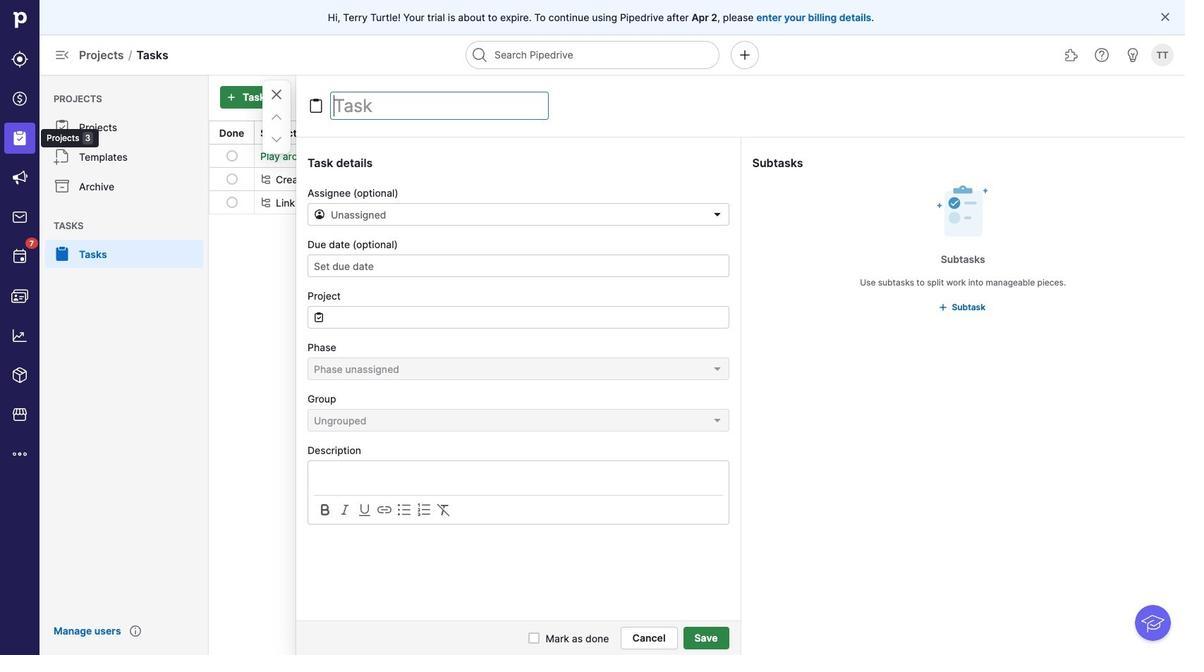 Task type: vqa. For each thing, say whether or not it's contained in the screenshot.
the top COLOR PRIMARY INVERTED icon
no



Task type: locate. For each thing, give the bounding box(es) containing it.
home image
[[9, 9, 30, 30]]

marketplace image
[[11, 406, 28, 423]]

menu
[[0, 0, 99, 656], [40, 75, 209, 656]]

None field
[[308, 203, 729, 226], [308, 306, 729, 329], [308, 358, 729, 380], [308, 409, 729, 432], [308, 203, 729, 226], [308, 306, 729, 329], [308, 358, 729, 380], [308, 409, 729, 432]]

knowledge center bot, also known as kc bot is an onboarding assistant that allows you to see the list of onboarding items in one place for quick and easy reference. this improves your in-app experience. image
[[1136, 606, 1171, 641]]

products image
[[11, 367, 28, 384]]

1 color undefined image from the top
[[54, 178, 71, 195]]

color secondary image
[[260, 197, 272, 208], [356, 502, 373, 519], [376, 502, 393, 519], [396, 502, 413, 519], [435, 502, 452, 519]]

0 vertical spatial color undefined image
[[54, 178, 71, 195]]

menu item
[[0, 119, 40, 158], [40, 240, 209, 268]]

color primary image
[[308, 97, 325, 114], [802, 127, 813, 138], [226, 150, 237, 162], [226, 174, 237, 185], [712, 209, 723, 220], [529, 633, 540, 644]]

insights image
[[11, 327, 28, 344]]

Search Pipedrive field
[[466, 41, 720, 69]]

color undefined image
[[54, 178, 71, 195], [54, 246, 71, 262]]

row
[[210, 145, 1185, 167], [210, 167, 1185, 191], [210, 191, 1185, 214]]

1 vertical spatial color undefined image
[[54, 246, 71, 262]]

deals image
[[11, 90, 28, 107]]

1 row from the top
[[210, 145, 1185, 167]]

None text field
[[308, 306, 729, 329]]

contacts image
[[11, 288, 28, 305]]

color secondary image inside row
[[260, 174, 272, 185]]

color undefined image
[[54, 119, 71, 135], [54, 148, 71, 165], [11, 248, 28, 265]]

color primary image
[[1160, 11, 1171, 23], [268, 86, 285, 103], [268, 109, 285, 126], [268, 131, 285, 148], [226, 197, 237, 208], [314, 209, 325, 220], [313, 312, 325, 323], [712, 363, 723, 375], [712, 415, 723, 426]]

grid
[[209, 120, 1185, 215]]

color secondary image
[[260, 174, 272, 185], [317, 502, 334, 519], [337, 502, 354, 519], [416, 502, 433, 519]]

leads image
[[11, 51, 28, 68]]



Task type: describe. For each thing, give the bounding box(es) containing it.
sales inbox image
[[11, 209, 28, 226]]

more image
[[11, 446, 28, 463]]

info image
[[130, 626, 141, 637]]

sales assistant image
[[1125, 47, 1142, 64]]

color primary inverted image
[[223, 92, 240, 103]]

menu toggle image
[[54, 47, 71, 64]]

Task field
[[330, 92, 549, 120]]

1 vertical spatial menu item
[[40, 240, 209, 268]]

0 vertical spatial menu item
[[0, 119, 40, 158]]

2 vertical spatial color undefined image
[[11, 248, 28, 265]]

quick add image
[[737, 47, 754, 64]]

quick help image
[[1094, 47, 1111, 64]]

2 row from the top
[[210, 167, 1185, 191]]

0 vertical spatial color undefined image
[[54, 119, 71, 135]]

color link image
[[938, 302, 949, 313]]

projects image
[[11, 130, 28, 147]]

1 vertical spatial color undefined image
[[54, 148, 71, 165]]

Set due date text field
[[308, 255, 729, 277]]

2 color undefined image from the top
[[54, 246, 71, 262]]

campaigns image
[[11, 169, 28, 186]]

3 row from the top
[[210, 191, 1185, 214]]



